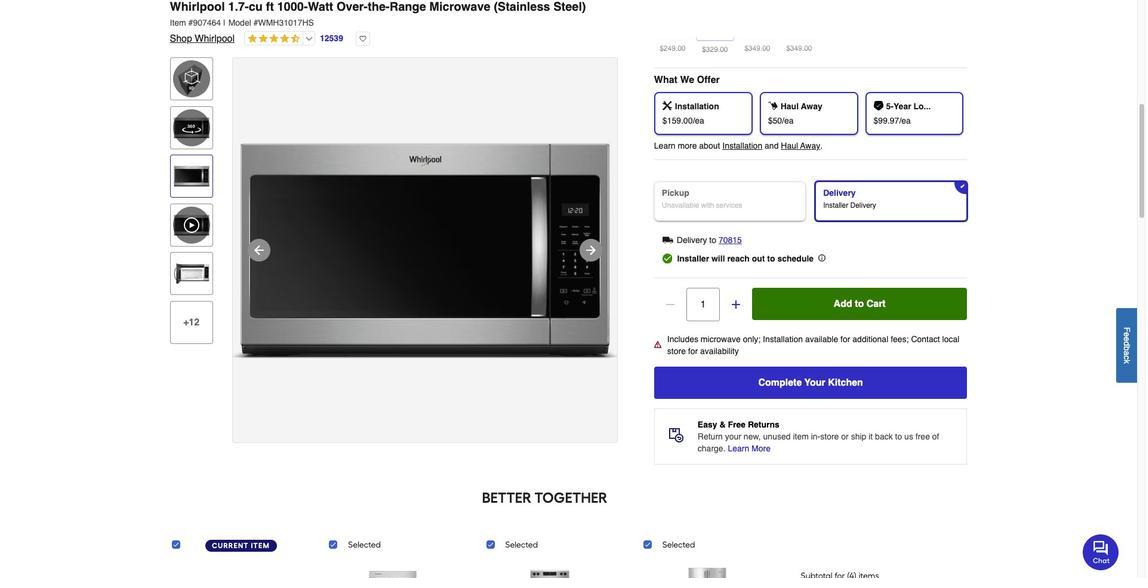Task type: vqa. For each thing, say whether or not it's contained in the screenshot.
Kitchen
yes



Task type: locate. For each thing, give the bounding box(es) containing it.
to
[[710, 235, 717, 245], [768, 254, 776, 264], [855, 299, 864, 310], [896, 432, 903, 442]]

heart outline image
[[356, 32, 370, 46]]

to right add
[[855, 299, 864, 310]]

(stainless
[[494, 0, 551, 14]]

+12
[[183, 317, 200, 328]]

for right available
[[841, 335, 851, 344]]

local
[[943, 335, 960, 344]]

learn more about installation and haul away .
[[655, 141, 823, 151]]

whirlpool top control 24-in built-in dishwasher (fingerprint resistant stainless steel), 55-dba image
[[354, 562, 432, 578]]

ft
[[266, 0, 274, 14]]

for down includes
[[689, 347, 698, 356]]

will
[[712, 254, 725, 264]]

selected up whirlpool top control 24-in built-in dishwasher (fingerprint resistant stainless steel), 55-dba image
[[348, 540, 381, 550]]

unavailable
[[662, 201, 700, 210]]

2 $349.00 from the left
[[787, 44, 813, 53]]

arrow left image
[[252, 243, 266, 257]]

current
[[212, 542, 249, 550]]

whirlpool
[[170, 0, 225, 14], [195, 33, 235, 44]]

whirlpool inside whirlpool 1.7-cu ft 1000-watt over-the-range microwave (stainless steel) item # 907464 | model # wmh31017hs
[[170, 0, 225, 14]]

installation inside installation $159.00/ea
[[675, 102, 720, 111]]

0 vertical spatial haul
[[781, 102, 799, 111]]

2 horizontal spatial installation
[[763, 335, 803, 344]]

of
[[933, 432, 940, 442]]

e
[[1123, 332, 1132, 337], [1123, 337, 1132, 341]]

to right out
[[768, 254, 776, 264]]

haul right the and
[[781, 141, 799, 151]]

0 horizontal spatial #
[[189, 18, 193, 27]]

we
[[681, 75, 695, 86]]

f e e d b a c k button
[[1117, 308, 1138, 383]]

installation
[[675, 102, 720, 111], [723, 141, 763, 151], [763, 335, 803, 344]]

1 vertical spatial installation
[[723, 141, 763, 151]]

away down haul away $50/ea
[[801, 141, 821, 151]]

0 vertical spatial for
[[841, 335, 851, 344]]

learn more
[[728, 444, 771, 454]]

1000-
[[277, 0, 308, 14]]

1 vertical spatial learn
[[728, 444, 750, 454]]

# down cu
[[254, 18, 258, 27]]

learn
[[655, 141, 676, 151], [728, 444, 750, 454]]

haul away button
[[781, 140, 821, 152]]

includes microwave only; installation available for additional fees; contact local store for availability
[[668, 335, 960, 356]]

arrow right image
[[584, 243, 598, 257]]

#
[[189, 18, 193, 27], [254, 18, 258, 27]]

haul up the $50/ea
[[781, 102, 799, 111]]

installation left the and
[[723, 141, 763, 151]]

1 horizontal spatial selected
[[506, 540, 538, 550]]

complete your kitchen button
[[655, 367, 968, 399]]

0 horizontal spatial store
[[668, 347, 686, 356]]

d
[[1123, 341, 1132, 346]]

learn left more at the right top of the page
[[655, 141, 676, 151]]

cart
[[867, 299, 886, 310]]

or
[[842, 432, 849, 442]]

watt
[[308, 0, 333, 14]]

includes
[[668, 335, 699, 344]]

schedule
[[778, 254, 814, 264]]

additional
[[853, 335, 889, 344]]

0 horizontal spatial for
[[689, 347, 698, 356]]

0 vertical spatial store
[[668, 347, 686, 356]]

returns
[[748, 420, 780, 430]]

1 vertical spatial delivery
[[851, 201, 877, 210]]

away
[[801, 102, 823, 111], [801, 141, 821, 151]]

selected for whirlpool 30-in glass top 4 elements 5.3-cu ft freestanding electric range (stainless steel) image
[[506, 540, 538, 550]]

out
[[752, 254, 765, 264]]

plus image
[[730, 299, 742, 311]]

whirlpool down 907464
[[195, 33, 235, 44]]

store left or on the bottom right
[[821, 432, 839, 442]]

a
[[1123, 351, 1132, 355]]

e up d
[[1123, 332, 1132, 337]]

$249.00
[[660, 44, 686, 53]]

0 vertical spatial learn
[[655, 141, 676, 151]]

2 horizontal spatial selected
[[663, 540, 696, 550]]

learn for learn more about installation and haul away .
[[655, 141, 676, 151]]

your
[[726, 432, 742, 442]]

0 horizontal spatial installer
[[678, 254, 710, 264]]

1 vertical spatial store
[[821, 432, 839, 442]]

store inside includes microwave only; installation available for additional fees; contact local store for availability
[[668, 347, 686, 356]]

70815 button
[[719, 233, 742, 247]]

minus image
[[665, 299, 677, 311]]

1 horizontal spatial $349.00
[[787, 44, 813, 53]]

selected
[[348, 540, 381, 550], [506, 540, 538, 550], [663, 540, 696, 550]]

to left us
[[896, 432, 903, 442]]

only;
[[743, 335, 761, 344]]

charge.
[[698, 444, 726, 454]]

store
[[668, 347, 686, 356], [821, 432, 839, 442]]

k
[[1123, 359, 1132, 364]]

about
[[700, 141, 721, 151]]

1 vertical spatial for
[[689, 347, 698, 356]]

0 vertical spatial whirlpool
[[170, 0, 225, 14]]

1 vertical spatial away
[[801, 141, 821, 151]]

2 vertical spatial delivery
[[677, 235, 707, 245]]

truck filled image
[[663, 235, 674, 246]]

0 horizontal spatial learn
[[655, 141, 676, 151]]

0 vertical spatial installer
[[824, 201, 849, 210]]

$329.00
[[702, 46, 728, 54]]

new,
[[744, 432, 761, 442]]

installation $159.00/ea
[[663, 102, 720, 126]]

option group
[[650, 177, 973, 226]]

0 horizontal spatial $349.00
[[745, 44, 771, 53]]

haul inside haul away $50/ea
[[781, 102, 799, 111]]

your
[[805, 378, 826, 388]]

available
[[806, 335, 839, 344]]

selected for whirlpool top control 24-in built-in dishwasher (fingerprint resistant stainless steel), 55-dba image
[[348, 540, 381, 550]]

haul away filled image
[[769, 101, 778, 111]]

0 horizontal spatial selected
[[348, 540, 381, 550]]

whirlpool  #wmh31017hs image
[[233, 58, 617, 443]]

0 vertical spatial away
[[801, 102, 823, 111]]

learn for learn more
[[728, 444, 750, 454]]

0 vertical spatial installation
[[675, 102, 720, 111]]

store down includes
[[668, 347, 686, 356]]

protection plan filled image
[[874, 101, 884, 111]]

whirlpool  #wmh31017hs - thumbnail2 image
[[173, 255, 210, 292]]

1 horizontal spatial installer
[[824, 201, 849, 210]]

offer
[[697, 75, 720, 86]]

0 horizontal spatial installation
[[675, 102, 720, 111]]

1 selected from the left
[[348, 540, 381, 550]]

3 selected from the left
[[663, 540, 696, 550]]

better together heading
[[170, 489, 920, 508]]

# right item
[[189, 18, 193, 27]]

to left 70815 button
[[710, 235, 717, 245]]

what
[[655, 75, 678, 86]]

0 vertical spatial delivery
[[824, 188, 856, 198]]

4.5 stars image
[[245, 33, 300, 45]]

selected up whirlpool 24.7-cu ft french door refrigerator with ice maker (fingerprint resistant stainless steel) energy star image
[[663, 540, 696, 550]]

installer inside delivery installer delivery
[[824, 201, 849, 210]]

kitchen
[[829, 378, 864, 388]]

services
[[716, 201, 743, 210]]

installation inside includes microwave only; installation available for additional fees; contact local store for availability
[[763, 335, 803, 344]]

free
[[916, 432, 931, 442]]

installer
[[824, 201, 849, 210], [678, 254, 710, 264]]

selected up whirlpool 30-in glass top 4 elements 5.3-cu ft freestanding electric range (stainless steel) image
[[506, 540, 538, 550]]

$349.00
[[745, 44, 771, 53], [787, 44, 813, 53]]

item
[[170, 18, 186, 27]]

$50/ea
[[769, 116, 794, 126]]

reach
[[728, 254, 750, 264]]

f
[[1123, 327, 1132, 332]]

e up b
[[1123, 337, 1132, 341]]

1 horizontal spatial learn
[[728, 444, 750, 454]]

haul
[[781, 102, 799, 111], [781, 141, 799, 151]]

it
[[869, 432, 873, 442]]

whirlpool up 907464
[[170, 0, 225, 14]]

the-
[[368, 0, 390, 14]]

learn down your
[[728, 444, 750, 454]]

store inside easy & free returns return your new, unused item in-store or ship it back to us free of charge.
[[821, 432, 839, 442]]

return
[[698, 432, 723, 442]]

1 horizontal spatial installation
[[723, 141, 763, 151]]

1 vertical spatial haul
[[781, 141, 799, 151]]

whirlpool 30-in glass top 4 elements 5.3-cu ft freestanding electric range (stainless steel) image
[[511, 562, 589, 578]]

installation up the $159.00/ea
[[675, 102, 720, 111]]

1 horizontal spatial #
[[254, 18, 258, 27]]

2 selected from the left
[[506, 540, 538, 550]]

shop whirlpool
[[170, 33, 235, 44]]

to inside easy & free returns return your new, unused item in-store or ship it back to us free of charge.
[[896, 432, 903, 442]]

installer will reach out to schedule
[[678, 254, 814, 264]]

installation right only; on the right
[[763, 335, 803, 344]]

1 horizontal spatial store
[[821, 432, 839, 442]]

2 vertical spatial installation
[[763, 335, 803, 344]]

away right 'haul away filled' image at the top right of the page
[[801, 102, 823, 111]]

pickup
[[662, 188, 690, 198]]

installer down delivery to 70815
[[678, 254, 710, 264]]

installer up info icon
[[824, 201, 849, 210]]



Task type: describe. For each thing, give the bounding box(es) containing it.
add
[[834, 299, 853, 310]]

item
[[793, 432, 809, 442]]

12539
[[320, 33, 343, 43]]

installation for more
[[723, 141, 763, 151]]

us
[[905, 432, 914, 442]]

1 horizontal spatial for
[[841, 335, 851, 344]]

cu
[[249, 0, 263, 14]]

assembly image
[[663, 101, 672, 111]]

what we offer
[[655, 75, 720, 86]]

1 vertical spatial whirlpool
[[195, 33, 235, 44]]

and
[[765, 141, 779, 151]]

installation button
[[723, 140, 763, 152]]

easy
[[698, 420, 718, 430]]

pickup unavailable with services
[[662, 188, 743, 210]]

1 # from the left
[[189, 18, 193, 27]]

1 e from the top
[[1123, 332, 1132, 337]]

easy & free returns return your new, unused item in-store or ship it back to us free of charge.
[[698, 420, 940, 454]]

add to cart
[[834, 299, 886, 310]]

1.7-
[[228, 0, 249, 14]]

better
[[482, 489, 532, 507]]

item number 9 0 7 4 6 4 and model number w m h 3 1 0 1 7 h s element
[[170, 17, 968, 29]]

more
[[678, 141, 697, 151]]

1 $349.00 from the left
[[745, 44, 771, 53]]

better together
[[482, 489, 608, 507]]

away inside haul away $50/ea
[[801, 102, 823, 111]]

whirlpool 24.7-cu ft french door refrigerator with ice maker (fingerprint resistant stainless steel) energy star image
[[669, 562, 746, 578]]

1 vertical spatial installer
[[678, 254, 710, 264]]

&
[[720, 420, 726, 430]]

year
[[894, 102, 912, 111]]

+12 button
[[170, 301, 213, 344]]

more
[[752, 444, 771, 454]]

ship
[[851, 432, 867, 442]]

over-
[[337, 0, 368, 14]]

5-
[[887, 102, 894, 111]]

together
[[535, 489, 608, 507]]

907464
[[193, 18, 221, 27]]

|
[[223, 18, 226, 27]]

in-
[[812, 432, 821, 442]]

microwave
[[701, 335, 741, 344]]

.
[[821, 141, 823, 151]]

availability
[[701, 347, 739, 356]]

free
[[728, 420, 746, 430]]

delivery installer delivery
[[824, 188, 877, 210]]

store for or
[[821, 432, 839, 442]]

2 e from the top
[[1123, 337, 1132, 341]]

wmh31017hs
[[258, 18, 314, 27]]

Stepper number input field with increment and decrement buttons number field
[[687, 288, 720, 322]]

fees;
[[891, 335, 909, 344]]

option group containing pickup
[[650, 177, 973, 226]]

current item
[[212, 542, 270, 550]]

delivery for delivery
[[824, 188, 856, 198]]

c
[[1123, 355, 1132, 359]]

lo...
[[914, 102, 931, 111]]

selected for whirlpool 24.7-cu ft french door refrigerator with ice maker (fingerprint resistant stainless steel) energy star image
[[663, 540, 696, 550]]

complete
[[759, 378, 802, 388]]

unused
[[764, 432, 791, 442]]

info image
[[819, 255, 826, 262]]

whirlpool  #wmh31017hs - thumbnail image
[[173, 158, 210, 195]]

delivery for 70815
[[677, 235, 707, 245]]

$159.00/ea
[[663, 116, 705, 126]]

complete your kitchen
[[759, 378, 864, 388]]

2 # from the left
[[254, 18, 258, 27]]

contact
[[912, 335, 940, 344]]

with
[[702, 201, 714, 210]]

check circle filled image
[[663, 253, 673, 264]]

installation for microwave
[[763, 335, 803, 344]]

range
[[390, 0, 426, 14]]

shop
[[170, 33, 192, 44]]

add to cart button
[[752, 288, 968, 320]]

haul away $50/ea
[[769, 102, 823, 126]]

learn more link
[[728, 443, 771, 455]]

item
[[251, 542, 270, 550]]

store for for
[[668, 347, 686, 356]]

whirlpool 1.7-cu ft 1000-watt over-the-range microwave (stainless steel) item # 907464 | model # wmh31017hs
[[170, 0, 586, 27]]

microwave
[[430, 0, 491, 14]]

to inside button
[[855, 299, 864, 310]]

b
[[1123, 346, 1132, 351]]

back
[[876, 432, 893, 442]]

chat invite button image
[[1083, 534, 1120, 570]]

5-year lo... $99.97/ea
[[874, 102, 931, 126]]

f e e d b a c k
[[1123, 327, 1132, 364]]

$99.97/ea
[[874, 116, 911, 126]]

steel)
[[554, 0, 586, 14]]

warning image
[[655, 341, 662, 348]]

delivery to 70815
[[677, 235, 742, 245]]

70815
[[719, 235, 742, 245]]



